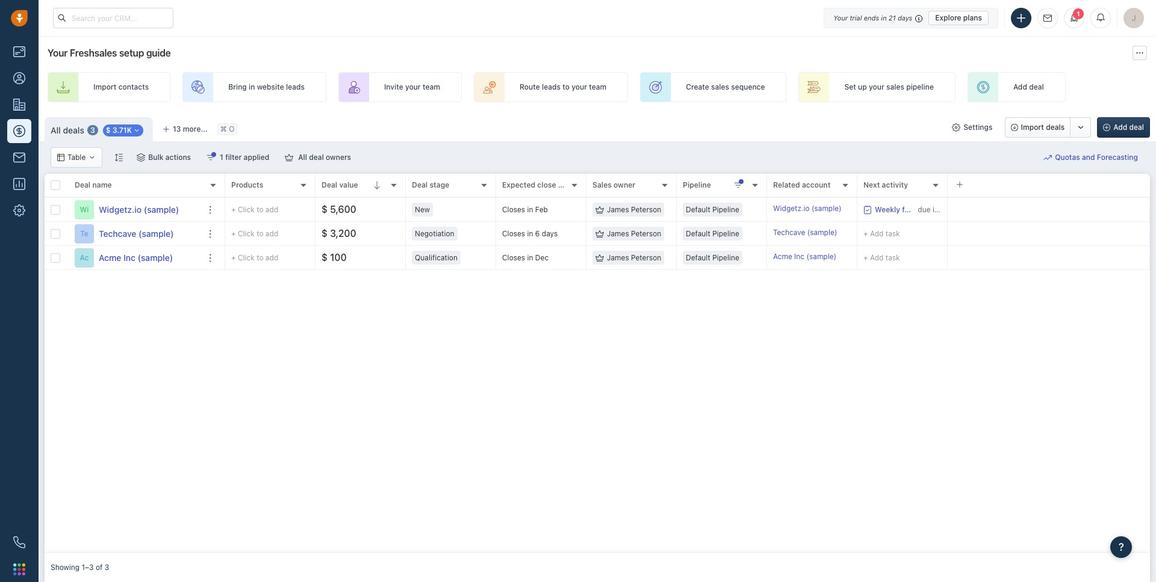 Task type: describe. For each thing, give the bounding box(es) containing it.
deal for deal stage
[[412, 181, 428, 190]]

0 horizontal spatial widgetz.io (sample)
[[99, 204, 179, 215]]

import deals
[[1021, 123, 1065, 132]]

james peterson for $ 5,600
[[607, 205, 661, 214]]

dec
[[535, 253, 549, 262]]

0 horizontal spatial acme inc (sample) link
[[99, 252, 173, 264]]

forecasting
[[1097, 153, 1138, 162]]

1 filter applied button
[[199, 148, 277, 168]]

click for $ 5,600
[[238, 205, 255, 214]]

phone image
[[13, 537, 25, 549]]

products
[[231, 181, 263, 190]]

setup
[[119, 48, 144, 58]]

container_wx8msf4aqz5i3rn1 image down sales
[[596, 230, 604, 238]]

+ click to add for $ 100
[[231, 253, 278, 262]]

21
[[889, 14, 896, 21]]

0 horizontal spatial techcave (sample)
[[99, 229, 174, 239]]

cell for 100
[[948, 246, 1150, 270]]

2
[[941, 205, 945, 214]]

container_wx8msf4aqz5i3rn1 image inside settings popup button
[[952, 123, 961, 132]]

route leads to your team
[[520, 83, 606, 92]]

import for import contacts
[[93, 83, 116, 92]]

settings button
[[946, 117, 999, 138]]

and
[[1082, 153, 1095, 162]]

⌘
[[220, 125, 227, 134]]

import contacts
[[93, 83, 149, 92]]

add deal for add deal button
[[1113, 123, 1144, 132]]

settings
[[964, 123, 993, 132]]

invite your team
[[384, 83, 440, 92]]

date
[[558, 181, 574, 190]]

all for deals
[[51, 125, 61, 135]]

peterson for $ 5,600
[[631, 205, 661, 214]]

guide
[[146, 48, 171, 58]]

table button
[[51, 148, 103, 168]]

1 horizontal spatial acme
[[773, 252, 792, 261]]

default pipeline for $ 100
[[686, 253, 739, 262]]

bring in website leads
[[228, 83, 305, 92]]

deal name
[[75, 181, 112, 190]]

$ 5,600
[[322, 204, 356, 215]]

quotas and forecasting link
[[1044, 148, 1150, 168]]

0 horizontal spatial acme
[[99, 253, 121, 263]]

container_wx8msf4aqz5i3rn1 image down the next
[[863, 206, 872, 214]]

1 your from the left
[[405, 83, 421, 92]]

deal name row
[[45, 174, 225, 198]]

1 horizontal spatial techcave (sample)
[[773, 228, 837, 237]]

explore plans
[[935, 13, 982, 22]]

1 horizontal spatial days
[[898, 14, 912, 21]]

press space to select this row. row containing acme inc (sample)
[[45, 246, 225, 270]]

1 horizontal spatial acme inc (sample)
[[773, 252, 836, 261]]

create
[[686, 83, 709, 92]]

deal for add deal button
[[1129, 123, 1144, 132]]

closes for 5,600
[[502, 205, 525, 214]]

invite
[[384, 83, 403, 92]]

6
[[535, 229, 540, 238]]

all deals 3
[[51, 125, 95, 135]]

in for bring in website leads
[[249, 83, 255, 92]]

container_wx8msf4aqz5i3rn1 image inside $ 3.71k button
[[133, 127, 140, 134]]

james for 100
[[607, 253, 629, 262]]

task for $ 100
[[886, 253, 900, 262]]

container_wx8msf4aqz5i3rn1 image down sales
[[596, 206, 604, 214]]

100
[[330, 252, 347, 263]]

default for $ 5,600
[[686, 205, 710, 214]]

your for your freshsales setup guide
[[48, 48, 68, 58]]

o
[[229, 125, 234, 134]]

ends
[[864, 14, 879, 21]]

style_myh0__igzzd8unmi image
[[115, 153, 123, 162]]

invite your team link
[[338, 72, 462, 102]]

in for closes in 6 days
[[527, 229, 533, 238]]

closes in dec
[[502, 253, 549, 262]]

0 horizontal spatial widgetz.io (sample) link
[[99, 204, 179, 216]]

next activity
[[863, 181, 908, 190]]

peterson for $ 3,200
[[631, 229, 661, 238]]

+ add task for $ 100
[[863, 253, 900, 262]]

$ 3.71k button
[[103, 125, 143, 137]]

to for $ 100
[[257, 253, 263, 262]]

$ for $ 3,200
[[322, 228, 328, 239]]

+ click to add for $ 3,200
[[231, 229, 278, 238]]

1 horizontal spatial widgetz.io
[[773, 204, 810, 213]]

next
[[863, 181, 880, 190]]

all for deal
[[298, 153, 307, 162]]

related
[[773, 181, 800, 190]]

contacts
[[118, 83, 149, 92]]

⌘ o
[[220, 125, 234, 134]]

container_wx8msf4aqz5i3rn1 image inside 1 filter applied button
[[207, 154, 215, 162]]

negotiation
[[415, 229, 454, 238]]

bulk actions button
[[129, 148, 199, 168]]

value
[[339, 181, 358, 190]]

quotas and forecasting
[[1055, 153, 1138, 162]]

expected
[[502, 181, 535, 190]]

james peterson for $ 3,200
[[607, 229, 661, 238]]

import contacts link
[[48, 72, 170, 102]]

closes in 6 days
[[502, 229, 558, 238]]

all deals link
[[51, 124, 84, 136]]

press space to select this row. row containing $ 100
[[225, 246, 1150, 270]]

set up your sales pipeline
[[844, 83, 934, 92]]

press space to select this row. row containing $ 5,600
[[225, 198, 1150, 222]]

grid containing $ 5,600
[[45, 173, 1150, 554]]

0 horizontal spatial techcave
[[99, 229, 136, 239]]

1 horizontal spatial widgetz.io (sample)
[[773, 204, 842, 213]]

row group containing $ 5,600
[[225, 198, 1150, 270]]

3,200
[[330, 228, 356, 239]]

freshsales
[[70, 48, 117, 58]]

default for $ 3,200
[[686, 229, 710, 238]]

sales owner
[[593, 181, 635, 190]]

create sales sequence
[[686, 83, 765, 92]]

deal for deal value
[[322, 181, 337, 190]]

13 more...
[[173, 125, 208, 134]]

$ 100
[[322, 252, 347, 263]]

activity
[[882, 181, 908, 190]]

owner
[[614, 181, 635, 190]]

container_wx8msf4aqz5i3rn1 image right dec
[[596, 254, 604, 262]]

plans
[[963, 13, 982, 22]]

sales inside the set up your sales pipeline link
[[886, 83, 904, 92]]

1 vertical spatial 3
[[105, 564, 109, 573]]

freshworks switcher image
[[13, 564, 25, 576]]

add for $ 5,600
[[265, 205, 278, 214]]

bulk
[[148, 153, 163, 162]]

applied
[[244, 153, 269, 162]]

task for $ 3,200
[[886, 229, 900, 238]]

add deal button
[[1097, 117, 1150, 138]]

deals for all
[[63, 125, 84, 135]]

0 horizontal spatial widgetz.io
[[99, 204, 142, 215]]

pipeline for 5,600
[[712, 205, 739, 214]]

add for $ 3,200
[[265, 229, 278, 238]]

phone element
[[7, 531, 31, 555]]

showing
[[51, 564, 80, 573]]

route leads to your team link
[[474, 72, 628, 102]]

your for your trial ends in 21 days
[[833, 14, 848, 21]]

due in 2 days
[[918, 205, 963, 214]]

due
[[918, 205, 931, 214]]

deal stage
[[412, 181, 449, 190]]

close
[[537, 181, 556, 190]]

related account
[[773, 181, 831, 190]]

press space to select this row. row containing techcave (sample)
[[45, 222, 225, 246]]

qualification
[[415, 253, 458, 262]]

3 your from the left
[[869, 83, 884, 92]]

1 for 1 filter applied
[[220, 153, 223, 162]]

stage
[[430, 181, 449, 190]]

1 leads from the left
[[286, 83, 305, 92]]

add deal link
[[968, 72, 1066, 102]]

+ click to add for $ 5,600
[[231, 205, 278, 214]]



Task type: locate. For each thing, give the bounding box(es) containing it.
widgetz.io down deal name row
[[99, 204, 142, 215]]

container_wx8msf4aqz5i3rn1 image left filter at top left
[[207, 154, 215, 162]]

1 vertical spatial deal
[[1129, 123, 1144, 132]]

2 vertical spatial deal
[[309, 153, 324, 162]]

add deal up the import deals 'button'
[[1013, 83, 1044, 92]]

0 vertical spatial deal
[[1029, 83, 1044, 92]]

0 vertical spatial click
[[238, 205, 255, 214]]

in right bring
[[249, 83, 255, 92]]

to for $ 3,200
[[257, 229, 263, 238]]

leads right website
[[286, 83, 305, 92]]

set
[[844, 83, 856, 92]]

2 horizontal spatial your
[[869, 83, 884, 92]]

13
[[173, 125, 181, 134]]

deal for deal name
[[75, 181, 90, 190]]

in left dec
[[527, 253, 533, 262]]

team
[[423, 83, 440, 92], [589, 83, 606, 92]]

1 horizontal spatial all
[[298, 153, 307, 162]]

3 right all deals "link"
[[90, 126, 95, 135]]

in left 2
[[933, 205, 939, 214]]

1 vertical spatial cell
[[948, 222, 1150, 246]]

widgetz.io
[[773, 204, 810, 213], [99, 204, 142, 215]]

2 vertical spatial default
[[686, 253, 710, 262]]

cell for 5,600
[[948, 198, 1150, 222]]

owners
[[326, 153, 351, 162]]

all up table popup button
[[51, 125, 61, 135]]

2 horizontal spatial deal
[[1129, 123, 1144, 132]]

1 vertical spatial + add task
[[863, 253, 900, 262]]

0 horizontal spatial add deal
[[1013, 83, 1044, 92]]

2 vertical spatial + click to add
[[231, 253, 278, 262]]

2 vertical spatial closes
[[502, 253, 525, 262]]

click for $ 3,200
[[238, 229, 255, 238]]

1 horizontal spatial acme inc (sample) link
[[773, 252, 836, 264]]

1 vertical spatial default
[[686, 229, 710, 238]]

container_wx8msf4aqz5i3rn1 image right table
[[89, 154, 96, 161]]

+ for $ 5,600
[[231, 205, 236, 214]]

3 add from the top
[[265, 253, 278, 262]]

1 horizontal spatial techcave
[[773, 228, 805, 237]]

1 link
[[1064, 8, 1084, 28]]

sales right create
[[711, 83, 729, 92]]

actions
[[165, 153, 191, 162]]

widgetz.io (sample) link down the related account
[[773, 203, 842, 216]]

james for 5,600
[[607, 205, 629, 214]]

0 vertical spatial days
[[898, 14, 912, 21]]

deals up quotas
[[1046, 123, 1065, 132]]

cell for 3,200
[[948, 222, 1150, 246]]

your trial ends in 21 days
[[833, 14, 912, 21]]

0 vertical spatial + add task
[[863, 229, 900, 238]]

0 vertical spatial all
[[51, 125, 61, 135]]

1 vertical spatial 1
[[220, 153, 223, 162]]

import left the contacts
[[93, 83, 116, 92]]

container_wx8msf4aqz5i3rn1 image inside bulk actions button
[[137, 154, 145, 162]]

press space to select this row. row containing $ 3,200
[[225, 222, 1150, 246]]

1 default pipeline from the top
[[686, 205, 739, 214]]

peterson for $ 100
[[631, 253, 661, 262]]

quotas
[[1055, 153, 1080, 162]]

3 click from the top
[[238, 253, 255, 262]]

pipeline for 3,200
[[712, 229, 739, 238]]

leads right route
[[542, 83, 561, 92]]

pipeline
[[683, 181, 711, 190], [712, 205, 739, 214], [712, 229, 739, 238], [712, 253, 739, 262]]

1
[[1077, 10, 1080, 17], [220, 153, 223, 162]]

2 vertical spatial click
[[238, 253, 255, 262]]

2 task from the top
[[886, 253, 900, 262]]

closes
[[502, 205, 525, 214], [502, 229, 525, 238], [502, 253, 525, 262]]

$ for $ 5,600
[[322, 204, 328, 215]]

sequence
[[731, 83, 765, 92]]

0 vertical spatial task
[[886, 229, 900, 238]]

0 horizontal spatial inc
[[123, 253, 135, 263]]

0 horizontal spatial acme inc (sample)
[[99, 253, 173, 263]]

2 default from the top
[[686, 229, 710, 238]]

in for due in 2 days
[[933, 205, 939, 214]]

0 horizontal spatial your
[[405, 83, 421, 92]]

techcave (sample) down the related account
[[773, 228, 837, 237]]

1 vertical spatial all
[[298, 153, 307, 162]]

add inside button
[[1113, 123, 1127, 132]]

0 vertical spatial peterson
[[631, 205, 661, 214]]

cell
[[948, 198, 1150, 222], [948, 222, 1150, 246], [948, 246, 1150, 270]]

1 team from the left
[[423, 83, 440, 92]]

deal value
[[322, 181, 358, 190]]

widgetz.io (sample) down the related account
[[773, 204, 842, 213]]

3 inside all deals 3
[[90, 126, 95, 135]]

$ for $ 100
[[322, 252, 328, 263]]

in
[[881, 14, 887, 21], [249, 83, 255, 92], [933, 205, 939, 214], [527, 205, 533, 214], [527, 229, 533, 238], [527, 253, 533, 262]]

your freshsales setup guide
[[48, 48, 171, 58]]

all deal owners button
[[277, 148, 359, 168]]

closes in feb
[[502, 205, 548, 214]]

deals up table
[[63, 125, 84, 135]]

import inside 'button'
[[1021, 123, 1044, 132]]

pipeline for 100
[[712, 253, 739, 262]]

$ for $ 3.71k
[[106, 126, 111, 135]]

james for 3,200
[[607, 229, 629, 238]]

0 horizontal spatial deal
[[75, 181, 90, 190]]

click
[[238, 205, 255, 214], [238, 229, 255, 238], [238, 253, 255, 262]]

2 james from the top
[[607, 229, 629, 238]]

1 + add task from the top
[[863, 229, 900, 238]]

2 deal from the left
[[322, 181, 337, 190]]

1 deal from the left
[[75, 181, 90, 190]]

days for due in 2 days
[[947, 205, 963, 214]]

1 peterson from the top
[[631, 205, 661, 214]]

all inside button
[[298, 153, 307, 162]]

default pipeline
[[686, 205, 739, 214], [686, 229, 739, 238], [686, 253, 739, 262]]

container_wx8msf4aqz5i3rn1 image inside quotas and forecasting link
[[1044, 154, 1052, 162]]

1 closes from the top
[[502, 205, 525, 214]]

2 cell from the top
[[948, 222, 1150, 246]]

your left freshsales
[[48, 48, 68, 58]]

2 row group from the left
[[225, 198, 1150, 270]]

pipeline
[[906, 83, 934, 92]]

0 horizontal spatial import
[[93, 83, 116, 92]]

account
[[802, 181, 831, 190]]

1 horizontal spatial deal
[[1029, 83, 1044, 92]]

techcave (sample) link
[[773, 228, 837, 240], [99, 228, 174, 240]]

sales left 'pipeline'
[[886, 83, 904, 92]]

container_wx8msf4aqz5i3rn1 image right 3.71k
[[133, 127, 140, 134]]

expected close date
[[502, 181, 574, 190]]

1 click from the top
[[238, 205, 255, 214]]

1 horizontal spatial import
[[1021, 123, 1044, 132]]

3 default pipeline from the top
[[686, 253, 739, 262]]

3 right of
[[105, 564, 109, 573]]

techcave (sample)
[[773, 228, 837, 237], [99, 229, 174, 239]]

deal inside all deal owners button
[[309, 153, 324, 162]]

$ 3,200
[[322, 228, 356, 239]]

2 vertical spatial default pipeline
[[686, 253, 739, 262]]

1 horizontal spatial techcave (sample) link
[[773, 228, 837, 240]]

james peterson for $ 100
[[607, 253, 661, 262]]

+ for $ 100
[[231, 253, 236, 262]]

deal left stage
[[412, 181, 428, 190]]

deals for import
[[1046, 123, 1065, 132]]

1 vertical spatial james peterson
[[607, 229, 661, 238]]

your right up
[[869, 83, 884, 92]]

+
[[231, 205, 236, 214], [863, 229, 868, 238], [231, 229, 236, 238], [863, 253, 868, 262], [231, 253, 236, 262]]

add deal inside button
[[1113, 123, 1144, 132]]

1 vertical spatial task
[[886, 253, 900, 262]]

1 horizontal spatial your
[[833, 14, 848, 21]]

acme inc (sample)
[[773, 252, 836, 261], [99, 253, 173, 263]]

techcave (sample) link down the related account
[[773, 228, 837, 240]]

bulk actions
[[148, 153, 191, 162]]

3 closes from the top
[[502, 253, 525, 262]]

deal left name
[[75, 181, 90, 190]]

1–3
[[82, 564, 94, 573]]

3.71k
[[112, 126, 132, 135]]

your right invite
[[405, 83, 421, 92]]

$ left 5,600
[[322, 204, 328, 215]]

1 horizontal spatial sales
[[886, 83, 904, 92]]

deal for all deal owners button
[[309, 153, 324, 162]]

1 sales from the left
[[711, 83, 729, 92]]

container_wx8msf4aqz5i3rn1 image inside table popup button
[[89, 154, 96, 161]]

2 horizontal spatial deal
[[412, 181, 428, 190]]

to for $ 5,600
[[257, 205, 263, 214]]

add for $ 100
[[265, 253, 278, 262]]

days right 6
[[542, 229, 558, 238]]

0 horizontal spatial 3
[[90, 126, 95, 135]]

$ left 3,200
[[322, 228, 328, 239]]

container_wx8msf4aqz5i3rn1 image
[[137, 154, 145, 162], [207, 154, 215, 162], [285, 154, 293, 162], [1044, 154, 1052, 162], [89, 154, 96, 161], [863, 206, 872, 214], [596, 230, 604, 238]]

press space to select this row. row
[[45, 198, 225, 222], [225, 198, 1150, 222], [45, 222, 225, 246], [225, 222, 1150, 246], [45, 246, 225, 270], [225, 246, 1150, 270]]

2 vertical spatial james
[[607, 253, 629, 262]]

name
[[92, 181, 112, 190]]

closes left 6
[[502, 229, 525, 238]]

container_wx8msf4aqz5i3rn1 image left quotas
[[1044, 154, 1052, 162]]

deal inside column header
[[75, 181, 90, 190]]

$
[[106, 126, 111, 135], [322, 204, 328, 215], [322, 228, 328, 239], [322, 252, 328, 263]]

days right 21
[[898, 14, 912, 21]]

0 horizontal spatial deals
[[63, 125, 84, 135]]

2 your from the left
[[572, 83, 587, 92]]

0 vertical spatial your
[[833, 14, 848, 21]]

default pipeline for $ 5,600
[[686, 205, 739, 214]]

0 vertical spatial add deal
[[1013, 83, 1044, 92]]

1 horizontal spatial inc
[[794, 252, 804, 261]]

$ left 100
[[322, 252, 328, 263]]

widgetz.io (sample) link down deal name row
[[99, 204, 179, 216]]

1 vertical spatial add
[[265, 229, 278, 238]]

1 horizontal spatial your
[[572, 83, 587, 92]]

2 vertical spatial days
[[542, 229, 558, 238]]

grid
[[45, 173, 1150, 554]]

techcave
[[773, 228, 805, 237], [99, 229, 136, 239]]

sales
[[593, 181, 612, 190]]

closes left dec
[[502, 253, 525, 262]]

3 peterson from the top
[[631, 253, 661, 262]]

1 horizontal spatial deals
[[1046, 123, 1065, 132]]

$ 3.71k
[[106, 126, 132, 135]]

3 + click to add from the top
[[231, 253, 278, 262]]

2 vertical spatial peterson
[[631, 253, 661, 262]]

1 vertical spatial closes
[[502, 229, 525, 238]]

techcave (sample) link down deal name row
[[99, 228, 174, 240]]

deal for the 'add deal' link
[[1029, 83, 1044, 92]]

new
[[415, 205, 430, 214]]

container_wx8msf4aqz5i3rn1 image left bulk at the left top of page
[[137, 154, 145, 162]]

0 horizontal spatial days
[[542, 229, 558, 238]]

0 horizontal spatial your
[[48, 48, 68, 58]]

deal left the owners at the top of page
[[309, 153, 324, 162]]

techcave (sample) down deal name row
[[99, 229, 174, 239]]

explore
[[935, 13, 961, 22]]

deal inside the 'add deal' link
[[1029, 83, 1044, 92]]

1 horizontal spatial team
[[589, 83, 606, 92]]

in left 6
[[527, 229, 533, 238]]

0 vertical spatial add
[[265, 205, 278, 214]]

add
[[1013, 83, 1027, 92], [1113, 123, 1127, 132], [870, 229, 884, 238], [870, 253, 884, 262]]

create sales sequence link
[[640, 72, 787, 102]]

days right 2
[[947, 205, 963, 214]]

3 james from the top
[[607, 253, 629, 262]]

2 + click to add from the top
[[231, 229, 278, 238]]

0 horizontal spatial sales
[[711, 83, 729, 92]]

3 default from the top
[[686, 253, 710, 262]]

deal name column header
[[69, 174, 225, 198]]

2 sales from the left
[[886, 83, 904, 92]]

1 horizontal spatial add deal
[[1113, 123, 1144, 132]]

0 horizontal spatial all
[[51, 125, 61, 135]]

2 add from the top
[[265, 229, 278, 238]]

of
[[96, 564, 103, 573]]

techcave down related at the right top of the page
[[773, 228, 805, 237]]

import for import deals
[[1021, 123, 1044, 132]]

2 vertical spatial add
[[265, 253, 278, 262]]

container_wx8msf4aqz5i3rn1 image right applied
[[285, 154, 293, 162]]

bring in website leads link
[[183, 72, 326, 102]]

0 vertical spatial default pipeline
[[686, 205, 739, 214]]

2 peterson from the top
[[631, 229, 661, 238]]

your
[[405, 83, 421, 92], [572, 83, 587, 92], [869, 83, 884, 92]]

2 click from the top
[[238, 229, 255, 238]]

all deal owners
[[298, 153, 351, 162]]

1 vertical spatial click
[[238, 229, 255, 238]]

click for $ 100
[[238, 253, 255, 262]]

inc
[[794, 252, 804, 261], [123, 253, 135, 263]]

leads
[[286, 83, 305, 92], [542, 83, 561, 92]]

deal inside add deal button
[[1129, 123, 1144, 132]]

1 + click to add from the top
[[231, 205, 278, 214]]

widgetz.io down related at the right top of the page
[[773, 204, 810, 213]]

0 horizontal spatial deal
[[309, 153, 324, 162]]

in left 'feb'
[[527, 205, 533, 214]]

2 team from the left
[[589, 83, 606, 92]]

more...
[[183, 125, 208, 134]]

sales inside create sales sequence link
[[711, 83, 729, 92]]

1 row group from the left
[[45, 198, 225, 270]]

2 + add task from the top
[[863, 253, 900, 262]]

1 vertical spatial your
[[48, 48, 68, 58]]

add deal for the 'add deal' link
[[1013, 83, 1044, 92]]

1 default from the top
[[686, 205, 710, 214]]

in left 21
[[881, 14, 887, 21]]

james peterson
[[607, 205, 661, 214], [607, 229, 661, 238], [607, 253, 661, 262]]

3
[[90, 126, 95, 135], [105, 564, 109, 573]]

days for closes in 6 days
[[542, 229, 558, 238]]

1 horizontal spatial widgetz.io (sample) link
[[773, 203, 842, 216]]

0 vertical spatial closes
[[502, 205, 525, 214]]

route
[[520, 83, 540, 92]]

row group containing widgetz.io (sample)
[[45, 198, 225, 270]]

1 horizontal spatial 3
[[105, 564, 109, 573]]

2 horizontal spatial days
[[947, 205, 963, 214]]

container_wx8msf4aqz5i3rn1 image inside table popup button
[[57, 154, 64, 161]]

1 for 1
[[1077, 10, 1080, 17]]

1 horizontal spatial leads
[[542, 83, 561, 92]]

container_wx8msf4aqz5i3rn1 image
[[952, 123, 961, 132], [133, 127, 140, 134], [57, 154, 64, 161], [596, 206, 604, 214], [596, 254, 604, 262]]

showing 1–3 of 3
[[51, 564, 109, 573]]

1 vertical spatial james
[[607, 229, 629, 238]]

website
[[257, 83, 284, 92]]

1 vertical spatial peterson
[[631, 229, 661, 238]]

wi
[[80, 205, 89, 214]]

to
[[563, 83, 570, 92], [257, 205, 263, 214], [257, 229, 263, 238], [257, 253, 263, 262]]

techcave right te
[[99, 229, 136, 239]]

3 cell from the top
[[948, 246, 1150, 270]]

default for $ 100
[[686, 253, 710, 262]]

widgetz.io (sample) down deal name row
[[99, 204, 179, 215]]

$ inside button
[[106, 126, 111, 135]]

1 add from the top
[[265, 205, 278, 214]]

0 horizontal spatial leads
[[286, 83, 305, 92]]

2 leads from the left
[[542, 83, 561, 92]]

default
[[686, 205, 710, 214], [686, 229, 710, 238], [686, 253, 710, 262]]

1 james from the top
[[607, 205, 629, 214]]

1 vertical spatial default pipeline
[[686, 229, 739, 238]]

1 inside button
[[220, 153, 223, 162]]

in for closes in dec
[[527, 253, 533, 262]]

3 james peterson from the top
[[607, 253, 661, 262]]

Search your CRM... text field
[[53, 8, 173, 28]]

$ left 3.71k
[[106, 126, 111, 135]]

all
[[51, 125, 61, 135], [298, 153, 307, 162]]

your right route
[[572, 83, 587, 92]]

0 vertical spatial 1
[[1077, 10, 1080, 17]]

1 task from the top
[[886, 229, 900, 238]]

0 horizontal spatial 1
[[220, 153, 223, 162]]

+ add task for $ 3,200
[[863, 229, 900, 238]]

sales
[[711, 83, 729, 92], [886, 83, 904, 92]]

in for closes in feb
[[527, 205, 533, 214]]

2 vertical spatial cell
[[948, 246, 1150, 270]]

acme
[[773, 252, 792, 261], [99, 253, 121, 263]]

default pipeline for $ 3,200
[[686, 229, 739, 238]]

1 cell from the top
[[948, 198, 1150, 222]]

0 vertical spatial 3
[[90, 126, 95, 135]]

0 vertical spatial default
[[686, 205, 710, 214]]

1 horizontal spatial deal
[[322, 181, 337, 190]]

trial
[[850, 14, 862, 21]]

container_wx8msf4aqz5i3rn1 image left settings
[[952, 123, 961, 132]]

1 vertical spatial days
[[947, 205, 963, 214]]

import deals button
[[1005, 117, 1071, 138]]

all left the owners at the top of page
[[298, 153, 307, 162]]

container_wx8msf4aqz5i3rn1 image inside all deal owners button
[[285, 154, 293, 162]]

deal
[[75, 181, 90, 190], [322, 181, 337, 190], [412, 181, 428, 190]]

james
[[607, 205, 629, 214], [607, 229, 629, 238], [607, 253, 629, 262]]

0 horizontal spatial techcave (sample) link
[[99, 228, 174, 240]]

press space to select this row. row containing widgetz.io (sample)
[[45, 198, 225, 222]]

2 default pipeline from the top
[[686, 229, 739, 238]]

1 horizontal spatial 1
[[1077, 10, 1080, 17]]

deal left the value
[[322, 181, 337, 190]]

deal
[[1029, 83, 1044, 92], [1129, 123, 1144, 132], [309, 153, 324, 162]]

2 james peterson from the top
[[607, 229, 661, 238]]

1 james peterson from the top
[[607, 205, 661, 214]]

row group
[[45, 198, 225, 270], [225, 198, 1150, 270]]

0 vertical spatial + click to add
[[231, 205, 278, 214]]

feb
[[535, 205, 548, 214]]

2 vertical spatial james peterson
[[607, 253, 661, 262]]

closes for 100
[[502, 253, 525, 262]]

your left trial at the top right of page
[[833, 14, 848, 21]]

1 vertical spatial + click to add
[[231, 229, 278, 238]]

deal up the import deals 'button'
[[1029, 83, 1044, 92]]

closes down expected in the top of the page
[[502, 205, 525, 214]]

0 vertical spatial import
[[93, 83, 116, 92]]

import deals group
[[1005, 117, 1091, 138]]

acme inc (sample) link
[[773, 252, 836, 264], [99, 252, 173, 264]]

0 vertical spatial james
[[607, 205, 629, 214]]

add deal up forecasting
[[1113, 123, 1144, 132]]

1 vertical spatial add deal
[[1113, 123, 1144, 132]]

+ for $ 3,200
[[231, 229, 236, 238]]

deals inside 'button'
[[1046, 123, 1065, 132]]

0 horizontal spatial team
[[423, 83, 440, 92]]

import down the 'add deal' link
[[1021, 123, 1044, 132]]

container_wx8msf4aqz5i3rn1 image left table
[[57, 154, 64, 161]]

3 deal from the left
[[412, 181, 428, 190]]

filter
[[225, 153, 242, 162]]

table
[[67, 153, 86, 162]]

13 more... button
[[156, 121, 214, 138]]

0 vertical spatial cell
[[948, 198, 1150, 222]]

closes for 3,200
[[502, 229, 525, 238]]

explore plans link
[[929, 11, 989, 25]]

deal up forecasting
[[1129, 123, 1144, 132]]

2 closes from the top
[[502, 229, 525, 238]]



Task type: vqa. For each thing, say whether or not it's contained in the screenshot.
the middle days
yes



